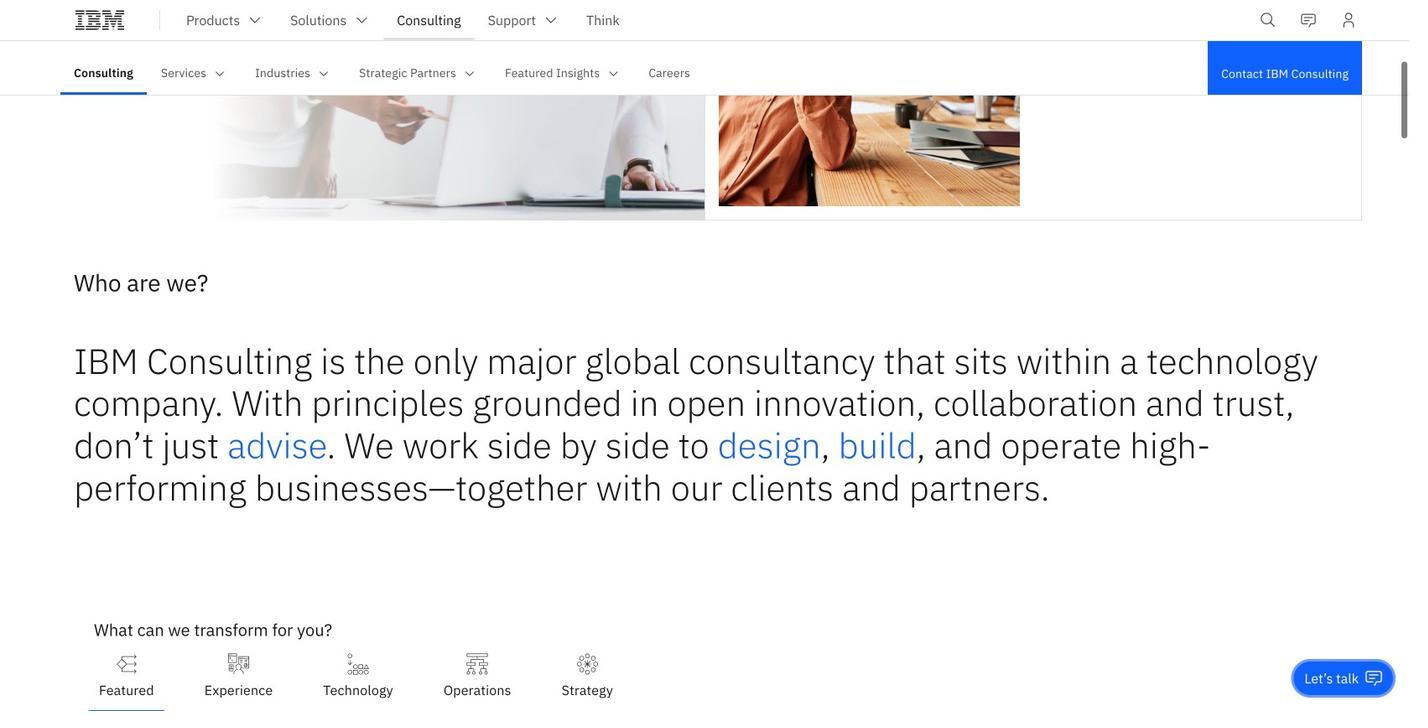 Task type: locate. For each thing, give the bounding box(es) containing it.
let's talk element
[[1305, 670, 1359, 688]]



